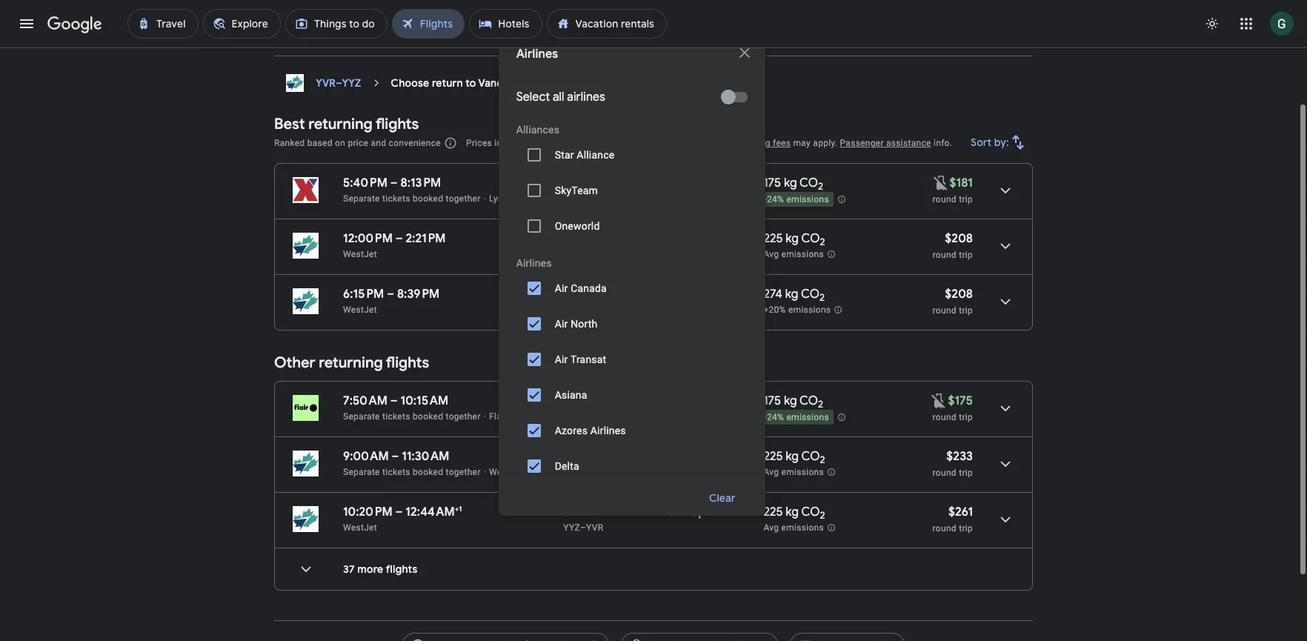 Task type: locate. For each thing, give the bounding box(es) containing it.
1 175 kg co 2 from the top
[[764, 168, 824, 185]]

booked for 8:13 pm
[[413, 185, 444, 196]]

total duration 5 hr 33 min. element
[[564, 168, 660, 185]]

0 vertical spatial  image
[[484, 403, 486, 414]]

1 vertical spatial 5
[[564, 279, 570, 294]]

5 trip from the top
[[959, 460, 973, 470]]

Departure time: 5:40 PM. text field
[[343, 168, 388, 182]]

2 separate from the top
[[343, 403, 380, 414]]

24% for $175
[[767, 404, 785, 415]]

tickets down 5:40 pm – 8:13 pm
[[383, 185, 411, 196]]

kg for 2:21 pm
[[786, 223, 799, 238]]

2 vertical spatial 225
[[764, 497, 783, 512]]

5:40 pm
[[343, 168, 388, 182]]

yyz – yvr down yyz – at the bottom left of the page
[[564, 515, 604, 525]]

round inside $233 round trip
[[933, 460, 957, 470]]

12:44 am
[[406, 497, 455, 512]]

2 vertical spatial 225 kg co 2
[[764, 497, 826, 514]]

round trip down $175
[[933, 404, 973, 414]]

air
[[510, 185, 522, 196], [555, 274, 568, 286], [555, 310, 568, 322], [555, 345, 568, 357]]

2 $208 round trip from the top
[[933, 279, 973, 308]]

stops
[[396, 5, 424, 19]]

1 $208 round trip from the top
[[933, 223, 973, 252]]

2 stops or fewer
[[388, 5, 468, 19]]

1 tickets from the top
[[383, 185, 411, 196]]

tickets
[[383, 185, 411, 196], [383, 403, 411, 414], [383, 459, 411, 469]]

booked for 10:15 am
[[413, 403, 444, 414]]

2 vertical spatial together
[[446, 459, 481, 469]]

returning
[[309, 107, 373, 125], [319, 345, 383, 364]]

1 vertical spatial avg emissions
[[764, 459, 824, 469]]

2 vertical spatial separate
[[343, 459, 380, 469]]

3 separate from the top
[[343, 459, 380, 469]]

north
[[571, 310, 598, 322]]

tickets for 11:30 am
[[383, 459, 411, 469]]

1 vertical spatial 175 kg co 2
[[764, 386, 824, 403]]

avg emissions
[[764, 241, 824, 251], [764, 459, 824, 469], [764, 515, 824, 525]]

2 together from the top
[[446, 403, 481, 414]]

0 vertical spatial $208 round trip
[[933, 223, 973, 252]]

5 round from the top
[[933, 460, 957, 470]]

hr for 21
[[573, 223, 585, 238]]

exclude:
[[508, 5, 549, 19]]

6:15 pm – 8:39 pm westjet
[[343, 279, 440, 307]]

1 vertical spatial returning
[[319, 345, 383, 364]]

175 US dollars text field
[[949, 386, 973, 400]]

+
[[589, 130, 594, 140], [455, 496, 459, 506]]

2 vertical spatial avg
[[764, 515, 779, 525]]

separate tickets booked together down 8:13 pm
[[343, 185, 481, 196]]

3 round from the top
[[933, 297, 957, 308]]

round down $233
[[933, 460, 957, 470]]

3 together from the top
[[446, 459, 481, 469]]

0 vertical spatial -
[[765, 186, 767, 197]]

ranked based on price and convenience
[[274, 130, 441, 140]]

main menu image
[[18, 15, 36, 33]]

fees right bag
[[773, 130, 791, 140]]

flights for best returning flights
[[376, 107, 419, 125]]

best
[[274, 107, 305, 125]]

select
[[516, 82, 550, 96]]

1 vertical spatial 1
[[459, 496, 462, 506]]

0 vertical spatial 5
[[564, 223, 570, 238]]

1 vertical spatial hr
[[573, 279, 585, 294]]

1 vertical spatial +
[[455, 496, 459, 506]]

separate tickets booked together down arrival time: 11:30 am. text box
[[343, 459, 481, 469]]

1 vertical spatial together
[[446, 403, 481, 414]]

prices
[[466, 130, 492, 140]]

2 175 from the top
[[764, 386, 782, 400]]

0 vertical spatial hr
[[573, 223, 585, 238]]

bags
[[634, 5, 658, 19]]

sort by: button
[[965, 116, 1034, 152]]

5
[[564, 223, 570, 238], [564, 279, 570, 294], [564, 386, 570, 400]]

0 vertical spatial 24%
[[767, 186, 785, 197]]

oneworld
[[555, 212, 600, 224]]

flights right more
[[386, 555, 418, 568]]

24% for $181
[[767, 186, 785, 197]]

alliance
[[577, 141, 615, 153]]

0 vertical spatial booked
[[413, 185, 444, 196]]

2 separate tickets booked together from the top
[[343, 403, 481, 414]]

2 - from the top
[[765, 404, 767, 415]]

1 separate tickets booked together from the top
[[343, 185, 481, 196]]

vancouver
[[479, 68, 532, 82]]

this price for this flight doesn't include overhead bin access. if you need a carry-on bag, use the bags filter to update prices. image
[[932, 166, 950, 183]]

233 US dollars text field
[[947, 441, 973, 456]]

booked down the 10:15 am
[[413, 403, 444, 414]]

co for 8:13 pm
[[800, 168, 819, 182]]

returning for other
[[319, 345, 383, 364]]

175 kg co 2
[[764, 168, 824, 185], [764, 386, 824, 403]]

– up best returning flights
[[336, 68, 342, 82]]

5 for 5 hr 21 min
[[564, 223, 570, 238]]

tickets down leaves toronto pearson international airport at 7:50 am on saturday, january 27 and arrives at vancouver international airport at 10:15 am on saturday, january 27. element
[[383, 403, 411, 414]]

yvr
[[316, 68, 336, 82], [587, 185, 604, 196], [587, 515, 604, 525]]

ranked
[[274, 130, 305, 140]]

3 hr from the top
[[573, 386, 585, 400]]

1  image from the top
[[484, 403, 486, 414]]

6 trip from the top
[[959, 515, 973, 526]]

total duration 5 hr 24 min. element
[[564, 279, 660, 296]]

leaves toronto pearson international airport at 7:50 am on saturday, january 27 and arrives at vancouver international airport at 10:15 am on saturday, january 27. element
[[343, 386, 449, 400]]

0 vertical spatial separate tickets booked together
[[343, 185, 481, 196]]

1 vertical spatial separate
[[343, 403, 380, 414]]

separate tickets booked together. this trip includes tickets from multiple airlines. missed connections may be protected by kiwi.com.. element down 8:13 pm
[[343, 185, 481, 196]]

$208 left flight details. leaves toronto pearson international airport at 12:00 pm on saturday, january 27 and arrives at vancouver international airport at 2:21 pm on saturday, january 27. icon
[[946, 223, 973, 238]]

1 vertical spatial flights
[[386, 345, 429, 364]]

leaves toronto pearson international airport at 12:00 pm on saturday, january 27 and arrives at vancouver international airport at 2:21 pm on saturday, january 27. element
[[343, 223, 446, 238]]

3 avg from the top
[[764, 515, 779, 525]]

separate down 5:40 pm text field
[[343, 185, 380, 196]]

returning up on
[[309, 107, 373, 125]]

flights for other returning flights
[[386, 345, 429, 364]]

clear
[[710, 483, 736, 497]]

0 vertical spatial $208
[[946, 223, 973, 238]]

5:40 pm – 8:13 pm
[[343, 168, 441, 182]]

3 booked from the top
[[413, 459, 444, 469]]

trip down $175
[[959, 404, 973, 414]]

1 vertical spatial 225 kg co 2
[[764, 441, 826, 458]]

1 together from the top
[[446, 185, 481, 196]]

separate tickets booked together for 11:30 am
[[343, 459, 481, 469]]

co for 10:15 am
[[800, 386, 819, 400]]

min right 25 on the left bottom of the page
[[603, 386, 623, 400]]

returning for best
[[309, 107, 373, 125]]

0 vertical spatial 225
[[764, 223, 783, 238]]

0 vertical spatial together
[[446, 185, 481, 196]]

round trip
[[933, 186, 973, 196], [933, 404, 973, 414]]

1 vertical spatial -24% emissions
[[765, 404, 830, 415]]

0 vertical spatial min
[[601, 223, 621, 238]]

0 vertical spatial flights
[[376, 107, 419, 125]]

3 5 from the top
[[564, 386, 570, 400]]

– left 2:21 pm
[[396, 223, 403, 238]]

round down the '$261'
[[933, 515, 957, 526]]

$208 round trip left flight details. leaves toronto pearson international airport at 6:15 pm on saturday, january 27 and arrives at vancouver international airport at 8:39 pm on saturday, january 27. image
[[933, 279, 973, 308]]

25
[[587, 386, 600, 400]]

225 kg co 2
[[764, 223, 826, 240], [764, 441, 826, 458], [764, 497, 826, 514]]

tickets down leaves toronto pearson international airport at 9:00 am on saturday, january 27 and arrives at vancouver international airport at 11:30 am on saturday, january 27. element
[[383, 459, 411, 469]]

5 left 25 on the left bottom of the page
[[564, 386, 570, 400]]

air left transat
[[555, 345, 568, 357]]

$208 round trip for 225
[[933, 223, 973, 252]]

2 hr from the top
[[573, 279, 585, 294]]

11:30 am
[[402, 441, 450, 456]]

208 US dollars text field
[[946, 279, 973, 294]]

flights
[[376, 107, 419, 125], [386, 345, 429, 364], [386, 555, 418, 568]]

together down arrival time: 11:30 am. text box
[[446, 459, 481, 469]]

1 vertical spatial  image
[[484, 459, 486, 469]]

2 vertical spatial min
[[603, 386, 623, 400]]

trip down $233
[[959, 460, 973, 470]]

1 vertical spatial -
[[765, 404, 767, 415]]

5 hr 21 min
[[564, 223, 621, 238]]

None search field
[[274, 0, 1034, 641]]

0 vertical spatial 225 kg co 2
[[764, 223, 826, 240]]

0 horizontal spatial fees
[[596, 130, 614, 140]]

1 horizontal spatial +
[[589, 130, 594, 140]]

225 kg co 2 for $261
[[764, 497, 826, 514]]

delta
[[555, 452, 580, 464]]

0 vertical spatial 1
[[631, 130, 636, 140]]

transat
[[571, 345, 607, 357]]

3 separate tickets booked together. this trip includes tickets from multiple airlines. missed connections may be protected by kiwi.com.. element from the top
[[343, 459, 481, 469]]

1 round trip from the top
[[933, 186, 973, 196]]

– inside 6:15 pm – 8:39 pm westjet
[[387, 279, 394, 294]]

trip down the '$261'
[[959, 515, 973, 526]]

1 - from the top
[[765, 186, 767, 197]]

together for 8:13 pm
[[446, 185, 481, 196]]

175 for $175
[[764, 386, 782, 400]]

$208 left flight details. leaves toronto pearson international airport at 6:15 pm on saturday, january 27 and arrives at vancouver international airport at 8:39 pm on saturday, january 27. image
[[946, 279, 973, 294]]

5 left canada
[[564, 279, 570, 294]]

6 round from the top
[[933, 515, 957, 526]]

0 vertical spatial -24% emissions
[[765, 186, 830, 197]]

avg emissions for $233
[[764, 459, 824, 469]]

min right 21
[[601, 223, 621, 238]]

other
[[274, 345, 316, 364]]

round trip for $175
[[933, 404, 973, 414]]

2 vertical spatial booked
[[413, 459, 444, 469]]

avg
[[764, 241, 779, 251], [764, 459, 779, 469], [764, 515, 779, 525]]

1 vertical spatial 175
[[764, 386, 782, 400]]

separate down 7:50 am
[[343, 403, 380, 414]]

0 vertical spatial avg
[[764, 241, 779, 251]]

2 225 from the top
[[764, 441, 783, 456]]

– right the delta
[[580, 459, 587, 469]]

air left north
[[555, 310, 568, 322]]

2 -24% emissions from the top
[[765, 404, 830, 415]]

round inside $261 round trip
[[933, 515, 957, 526]]

round down this price for this flight doesn't include overhead bin access. if you need a carry-on bag, use the bags filter to update prices. image in the right of the page
[[933, 186, 957, 196]]

 image
[[484, 185, 486, 196]]

round down 208 us dollars text field
[[933, 242, 957, 252]]

taxes
[[564, 130, 586, 140]]

together left lynx
[[446, 185, 481, 196]]

2 225 kg co 2 from the top
[[764, 441, 826, 458]]

1 vertical spatial avg
[[764, 459, 779, 469]]

together left flair
[[446, 403, 481, 414]]

flights up leaves toronto pearson international airport at 7:50 am on saturday, january 27 and arrives at vancouver international airport at 10:15 am on saturday, january 27. element
[[386, 345, 429, 364]]

2 vertical spatial flights
[[386, 555, 418, 568]]

choose return to vancouver
[[391, 68, 532, 82]]

bag
[[755, 130, 771, 140]]

this price for this flight doesn't include overhead bin access. if you need a carry-on bag, use the bags filter to update prices. image
[[931, 384, 949, 401]]

0 vertical spatial 175
[[764, 168, 782, 182]]

trip down $181 in the top of the page
[[959, 186, 973, 196]]

westjet down '6:15 pm'
[[343, 297, 377, 307]]

flight details. leaves toronto pearson international airport at 10:20 pm on saturday, january 27 and arrives at vancouver international airport at 12:44 am on sunday, january 28. image
[[988, 494, 1024, 529]]

2 vertical spatial separate tickets booked together
[[343, 459, 481, 469]]

flight details. leaves toronto pearson international airport at 6:15 pm on saturday, january 27 and arrives at vancouver international airport at 8:39 pm on saturday, january 27. image
[[988, 276, 1024, 311]]

separate tickets booked together
[[343, 185, 481, 196], [343, 403, 481, 414], [343, 459, 481, 469]]

5 hr 24 min
[[564, 279, 624, 294]]

together for 10:15 am
[[446, 403, 481, 414]]

0 horizontal spatial 1
[[459, 496, 462, 506]]

2 vertical spatial separate tickets booked together. this trip includes tickets from multiple airlines. missed connections may be protected by kiwi.com.. element
[[343, 459, 481, 469]]

returning up 'departure time: 7:50 am.' 'text box'
[[319, 345, 383, 364]]

flair airlines
[[489, 403, 541, 414]]

yyz – yvr
[[564, 185, 604, 196], [564, 515, 604, 525]]

avg emissions for $261
[[764, 515, 824, 525]]

yyz down yyz – at the bottom left of the page
[[564, 515, 580, 525]]

separate down 9:00 am
[[343, 459, 380, 469]]

trip down 208 us dollars text field
[[959, 242, 973, 252]]

2 vertical spatial hr
[[573, 386, 585, 400]]

1 separate from the top
[[343, 185, 380, 196]]

2 avg emissions from the top
[[764, 459, 824, 469]]

1 vertical spatial 24%
[[767, 404, 785, 415]]

nonstop
[[660, 497, 706, 512]]

flights up convenience
[[376, 107, 419, 125]]

3 separate tickets booked together from the top
[[343, 459, 481, 469]]

bag fees button
[[755, 130, 791, 140]]

2 trip from the top
[[959, 242, 973, 252]]

Arrival time: 8:13 PM. text field
[[401, 168, 441, 182]]

– down yyz – at the bottom left of the page
[[580, 515, 587, 525]]

2 round trip from the top
[[933, 404, 973, 414]]

1 24% from the top
[[767, 186, 785, 197]]

trip down 208 us dollars text box
[[959, 297, 973, 308]]

$208 round trip up 208 us dollars text box
[[933, 223, 973, 252]]

0 vertical spatial yvr
[[316, 68, 336, 82]]

-24% emissions
[[765, 186, 830, 197], [765, 404, 830, 415]]

-
[[765, 186, 767, 197], [765, 404, 767, 415]]

1 separate tickets booked together. this trip includes tickets from multiple airlines. missed connections may be protected by kiwi.com.. element from the top
[[343, 185, 481, 196]]

1 hr from the top
[[573, 223, 585, 238]]

round down 208 us dollars text box
[[933, 297, 957, 308]]

trip
[[959, 186, 973, 196], [959, 242, 973, 252], [959, 297, 973, 308], [959, 404, 973, 414], [959, 460, 973, 470], [959, 515, 973, 526]]

separate tickets booked together for 8:13 pm
[[343, 185, 481, 196]]

leaves toronto pearson international airport at 5:40 pm on saturday, january 27 and arrives at vancouver international airport at 8:13 pm on saturday, january 27. element
[[343, 168, 441, 182]]

canada
[[571, 274, 607, 286]]

1 -24% emissions from the top
[[765, 186, 830, 197]]

Departure time: 10:20 PM. text field
[[343, 497, 393, 512]]

main content containing best returning flights
[[274, 60, 1034, 595]]

trip inside $261 round trip
[[959, 515, 973, 526]]

1 vertical spatial separate tickets booked together. this trip includes tickets from multiple airlines. missed connections may be protected by kiwi.com.. element
[[343, 403, 481, 414]]

3 avg emissions from the top
[[764, 515, 824, 525]]

2 tickets from the top
[[383, 403, 411, 414]]

2 round from the top
[[933, 242, 957, 252]]

westjet down "12:00 pm" on the left top of the page
[[343, 241, 377, 251]]

separate tickets booked together. this trip includes tickets from multiple airlines. missed connections may be protected by kiwi.com.. element
[[343, 185, 481, 196], [343, 403, 481, 414], [343, 459, 481, 469]]

2
[[388, 5, 394, 19], [819, 172, 824, 185], [820, 228, 826, 240], [820, 283, 825, 296], [819, 390, 824, 403], [820, 446, 826, 458], [820, 501, 826, 514]]

1 vertical spatial $208
[[946, 279, 973, 294]]

12:00 pm
[[343, 223, 393, 238]]

– left "12:44 am"
[[396, 497, 403, 512]]

37 more flights
[[343, 555, 418, 568]]

–
[[336, 68, 342, 82], [390, 168, 398, 182], [580, 185, 587, 196], [396, 223, 403, 238], [387, 279, 394, 294], [391, 386, 398, 400], [392, 441, 399, 456], [580, 459, 587, 469], [396, 497, 403, 512], [580, 515, 587, 525]]

1 vertical spatial yyz – yvr
[[564, 515, 604, 525]]

1 vertical spatial separate tickets booked together
[[343, 403, 481, 414]]

trip inside $233 round trip
[[959, 460, 973, 470]]

- for $175
[[765, 404, 767, 415]]

2  image from the top
[[484, 459, 486, 469]]

2 separate tickets booked together. this trip includes tickets from multiple airlines. missed connections may be protected by kiwi.com.. element from the top
[[343, 403, 481, 414]]

star
[[555, 141, 574, 153]]

skyteam
[[555, 176, 598, 188]]

1 horizontal spatial fees
[[773, 130, 791, 140]]

separate tickets booked together. this trip includes tickets from multiple airlines. missed connections may be protected by kiwi.com.. element down arrival time: 11:30 am. text box
[[343, 459, 481, 469]]

Departure time: 7:50 AM. text field
[[343, 386, 388, 400]]

separate tickets booked together. this trip includes tickets from multiple airlines. missed connections may be protected by kiwi.com.. element down the 10:15 am
[[343, 403, 481, 414]]

2 vertical spatial tickets
[[383, 459, 411, 469]]

trip for 208 us dollars text field
[[959, 242, 973, 252]]

2 $208 from the top
[[946, 279, 973, 294]]

hr left 21
[[573, 223, 585, 238]]

0 vertical spatial 175 kg co 2
[[764, 168, 824, 185]]

separate tickets booked together down the 10:15 am
[[343, 403, 481, 414]]

0 vertical spatial separate tickets booked together. this trip includes tickets from multiple airlines. missed connections may be protected by kiwi.com.. element
[[343, 185, 481, 196]]

24%
[[767, 186, 785, 197], [767, 404, 785, 415]]

0 vertical spatial round trip
[[933, 186, 973, 196]]

– inside 12:00 pm – 2:21 pm westjet
[[396, 223, 403, 238]]

261 US dollars text field
[[949, 497, 973, 512]]

4 trip from the top
[[959, 404, 973, 414]]

separate tickets booked together. this trip includes tickets from multiple airlines. missed connections may be protected by kiwi.com.. element for 10:15 am
[[343, 403, 481, 414]]

emissions
[[787, 186, 830, 197], [782, 241, 824, 251], [789, 297, 831, 307], [787, 404, 830, 415], [782, 459, 824, 469], [782, 515, 824, 525]]

0 vertical spatial separate
[[343, 185, 380, 196]]

2 yyz – yvr from the top
[[564, 515, 604, 525]]

yyz
[[342, 68, 362, 82], [564, 185, 580, 196], [564, 459, 580, 469], [564, 515, 580, 525]]

air left canada
[[555, 274, 568, 286]]

kg inside 274 kg co 2
[[786, 279, 799, 294]]

round trip for $181
[[933, 186, 973, 196]]

– right departure time: 9:00 am. text field
[[392, 441, 399, 456]]

– left 8:13 pm text field
[[390, 168, 398, 182]]

1 vertical spatial $208 round trip
[[933, 279, 973, 308]]

airlines inside main content
[[510, 403, 541, 414]]

5 left 21
[[564, 223, 570, 238]]

37
[[343, 555, 355, 568]]

0 horizontal spatial +
[[455, 496, 459, 506]]

min for 5 hr 21 min
[[601, 223, 621, 238]]

2 avg from the top
[[764, 459, 779, 469]]

adult.
[[639, 130, 662, 140]]

3 225 from the top
[[764, 497, 783, 512]]

2 24% from the top
[[767, 404, 785, 415]]

175
[[764, 168, 782, 182], [764, 386, 782, 400]]

0 vertical spatial avg emissions
[[764, 241, 824, 251]]

Arrival time: 8:39 PM. text field
[[397, 279, 440, 294]]

1 vertical spatial min
[[604, 279, 624, 294]]

0 vertical spatial yyz – yvr
[[564, 185, 604, 196]]

hr left 25 on the left bottom of the page
[[573, 386, 585, 400]]

yyz – yvr up oneworld
[[564, 185, 604, 196]]

3 225 kg co 2 from the top
[[764, 497, 826, 514]]

-24% emissions for $181
[[765, 186, 830, 197]]

3 trip from the top
[[959, 297, 973, 308]]

12:00 pm – 2:21 pm westjet
[[343, 223, 446, 251]]

1 5 from the top
[[564, 223, 570, 238]]

other returning flights
[[274, 345, 429, 364]]

1 avg emissions from the top
[[764, 241, 824, 251]]

flair
[[489, 403, 508, 414]]

0 vertical spatial returning
[[309, 107, 373, 125]]

air for air north
[[555, 310, 568, 322]]

– up oneworld
[[580, 185, 587, 196]]

3 tickets from the top
[[383, 459, 411, 469]]

flights for 37 more flights
[[386, 555, 418, 568]]

convenience
[[389, 130, 441, 140]]

main content
[[274, 60, 1034, 595]]

min for 5 hr 25 min
[[603, 386, 623, 400]]

0 vertical spatial tickets
[[383, 185, 411, 196]]

booked down 8:13 pm
[[413, 185, 444, 196]]

2 5 from the top
[[564, 279, 570, 294]]

1 175 from the top
[[764, 168, 782, 182]]

round trip down $181 in the top of the page
[[933, 186, 973, 196]]

tickets for 8:13 pm
[[383, 185, 411, 196]]

Departure time: 6:15 PM. text field
[[343, 279, 384, 294]]

2 stops or fewer button
[[379, 0, 493, 24]]

2 175 kg co 2 from the top
[[764, 386, 824, 403]]

$175
[[949, 386, 973, 400]]

1 vertical spatial 225
[[764, 441, 783, 456]]

+ inside the 10:20 pm – 12:44 am + 1
[[455, 496, 459, 506]]

1 booked from the top
[[413, 185, 444, 196]]

booked down arrival time: 11:30 am. text box
[[413, 459, 444, 469]]

round for 208 us dollars text box
[[933, 297, 957, 308]]

2 vertical spatial avg emissions
[[764, 515, 824, 525]]

fees up the alliance
[[596, 130, 614, 140]]

Departure time: 12:00 PM. text field
[[343, 223, 393, 238]]

9:00 am – 11:30 am
[[343, 441, 450, 456]]

2 fees from the left
[[773, 130, 791, 140]]

 image
[[484, 403, 486, 414], [484, 459, 486, 469]]

$208 round trip for 274
[[933, 279, 973, 308]]

1 vertical spatial tickets
[[383, 403, 411, 414]]

– right '6:15 pm'
[[387, 279, 394, 294]]

yvr down total duration 5 hr 33 min. element
[[587, 185, 604, 196]]

yvr down yyz – at the bottom left of the page
[[587, 515, 604, 525]]

booked
[[413, 185, 444, 196], [413, 403, 444, 414], [413, 459, 444, 469]]

1 vertical spatial booked
[[413, 403, 444, 414]]

air right lynx
[[510, 185, 522, 196]]

co
[[800, 168, 819, 182], [802, 223, 820, 238], [801, 279, 820, 294], [800, 386, 819, 400], [802, 441, 820, 456], [802, 497, 820, 512]]

leaves toronto pearson international airport at 9:00 am on saturday, january 27 and arrives at vancouver international airport at 11:30 am on saturday, january 27. element
[[343, 441, 450, 456]]

8:39 pm
[[397, 279, 440, 294]]

7:50 am – 10:15 am
[[343, 386, 449, 400]]

separate tickets booked together. this trip includes tickets from multiple airlines. missed connections may be protected by kiwi.com.. element for 8:13 pm
[[343, 185, 481, 196]]

1 vertical spatial round trip
[[933, 404, 973, 414]]

1 $208 from the top
[[946, 223, 973, 238]]

westjet down 10:20 pm
[[343, 515, 377, 525]]

1 right "12:44 am"
[[459, 496, 462, 506]]

208 US dollars text field
[[946, 223, 973, 238]]

round down this price for this flight doesn't include overhead bin access. if you need a carry-on bag, use the bags filter to update prices. icon
[[933, 404, 957, 414]]

min right 24
[[604, 279, 624, 294]]

1 right for
[[631, 130, 636, 140]]

2 vertical spatial 5
[[564, 386, 570, 400]]

2 booked from the top
[[413, 403, 444, 414]]

hr left 24
[[573, 279, 585, 294]]

yvr up best returning flights
[[316, 68, 336, 82]]

asiana
[[555, 381, 588, 393]]

co inside 274 kg co 2
[[801, 279, 820, 294]]

175 kg co 2 for $181
[[764, 168, 824, 185]]



Task type: vqa. For each thing, say whether or not it's contained in the screenshot.
the bottommost YYZ – YVR
yes



Task type: describe. For each thing, give the bounding box(es) containing it.
separate tickets booked together. this trip includes tickets from multiple airlines. missed connections may be protected by kiwi.com.. element for 11:30 am
[[343, 459, 481, 469]]

select all airlines
[[516, 82, 606, 96]]

alliances
[[516, 116, 560, 128]]

1 yyz – yvr from the top
[[564, 185, 604, 196]]

and
[[371, 130, 387, 140]]

none search field containing airlines
[[274, 0, 1034, 641]]

air canada
[[555, 274, 607, 286]]

10:20 pm – 12:44 am + 1
[[343, 496, 462, 512]]

star alliance
[[555, 141, 615, 153]]

azores
[[555, 417, 588, 429]]

9:00 am
[[343, 441, 389, 456]]

hr for 25
[[573, 386, 585, 400]]

5 for 5 hr 25 min
[[564, 386, 570, 400]]

change appearance image
[[1195, 6, 1231, 42]]

passenger assistance button
[[840, 130, 932, 140]]

close dialog image
[[736, 36, 754, 53]]

air transat
[[555, 345, 607, 357]]

181 US dollars text field
[[950, 168, 973, 182]]

round for $233 text box
[[933, 460, 957, 470]]

air for air transat
[[555, 345, 568, 357]]

exclude: egyptair button
[[499, 0, 619, 24]]

flight details. leaves toronto pearson international airport at 12:00 pm on saturday, january 27 and arrives at vancouver international airport at 2:21 pm on saturday, january 27. image
[[988, 220, 1024, 256]]

learn more about ranking image
[[444, 128, 457, 142]]

clear button
[[692, 472, 754, 508]]

leaves toronto pearson international airport at 6:15 pm on saturday, january 27 and arrives at vancouver international airport at 8:39 pm on saturday, january 27. element
[[343, 279, 440, 294]]

co for 8:39 pm
[[801, 279, 820, 294]]

2 inside '2 stops or fewer' popup button
[[388, 5, 394, 19]]

passenger
[[840, 130, 884, 140]]

co for 2:21 pm
[[802, 223, 820, 238]]

avg for $261
[[764, 515, 779, 525]]

include
[[495, 130, 525, 140]]

may
[[794, 130, 811, 140]]

1 fees from the left
[[596, 130, 614, 140]]

westjet down flair
[[489, 459, 523, 469]]

– right 'departure time: 7:50 am.' 'text box'
[[391, 386, 398, 400]]

1 inside the 10:20 pm – 12:44 am + 1
[[459, 496, 462, 506]]

on
[[335, 130, 346, 140]]

lynx
[[489, 185, 508, 196]]

yyz down azores
[[564, 459, 580, 469]]

nonstop flight. element
[[660, 497, 706, 514]]

westjet inside 6:15 pm – 8:39 pm westjet
[[343, 297, 377, 307]]

Arrival time: 10:15 AM. text field
[[401, 386, 449, 400]]

assistance
[[887, 130, 932, 140]]

21
[[587, 223, 598, 238]]

to
[[466, 68, 476, 82]]

best returning flights
[[274, 107, 419, 125]]

round for 208 us dollars text field
[[933, 242, 957, 252]]

24
[[587, 279, 601, 294]]

 image for 7:50 am – 10:15 am
[[484, 403, 486, 414]]

225 for $233
[[764, 441, 783, 456]]

egyptair
[[551, 5, 594, 19]]

$233
[[947, 441, 973, 456]]

based
[[307, 130, 333, 140]]

prices include required taxes + fees for 1 adult.
[[466, 130, 662, 140]]

7:50 am
[[343, 386, 388, 400]]

+20% emissions
[[764, 297, 831, 307]]

kg for 8:39 pm
[[786, 279, 799, 294]]

0 vertical spatial +
[[589, 130, 594, 140]]

separate tickets booked together for 10:15 am
[[343, 403, 481, 414]]

flight details. leaves toronto pearson international airport at 7:50 am on saturday, january 27 and arrives at vancouver international airport at 10:15 am on saturday, january 27. image
[[988, 383, 1024, 418]]

for
[[617, 130, 629, 140]]

yyz up oneworld
[[564, 185, 580, 196]]

175 kg co 2 for $175
[[764, 386, 824, 403]]

10:20 pm
[[343, 497, 393, 512]]

tickets for 10:15 am
[[383, 403, 411, 414]]

round for 261 us dollars text box
[[933, 515, 957, 526]]

hr for 24
[[573, 279, 585, 294]]

10:15 am
[[401, 386, 449, 400]]

all filters (2) button
[[274, 0, 373, 24]]

175 for $181
[[764, 168, 782, 182]]

filters
[[317, 5, 346, 19]]

2 inside 274 kg co 2
[[820, 283, 825, 296]]

westjet inside 12:00 pm – 2:21 pm westjet
[[343, 241, 377, 251]]

-24% emissions for $175
[[765, 404, 830, 415]]

together for 11:30 am
[[446, 459, 481, 469]]

$208 for 225
[[946, 223, 973, 238]]

flight details. leaves toronto pearson international airport at 9:00 am on saturday, january 27 and arrives at vancouver international airport at 11:30 am on saturday, january 27. image
[[988, 438, 1024, 474]]

1 avg from the top
[[764, 241, 779, 251]]

airlines
[[567, 82, 606, 96]]

8:13 pm
[[401, 168, 441, 182]]

choose
[[391, 68, 430, 82]]

separate for 9:00 am
[[343, 459, 380, 469]]

4 round from the top
[[933, 404, 957, 414]]

Arrival time: 11:30 AM. text field
[[402, 441, 450, 456]]

2:21 pm
[[406, 223, 446, 238]]

all
[[302, 5, 315, 19]]

$261 round trip
[[933, 497, 973, 526]]

5 hr 25 min
[[564, 386, 623, 400]]

bags button
[[625, 0, 683, 24]]

Arrival time: 12:44 AM on  Sunday, January 28. text field
[[406, 496, 462, 512]]

by:
[[995, 128, 1010, 141]]

min for 5 hr 24 min
[[604, 279, 624, 294]]

5 for 5 hr 24 min
[[564, 279, 570, 294]]

yyz up best returning flights
[[342, 68, 362, 82]]

exclude: egyptair
[[508, 5, 594, 19]]

all filters (2)
[[302, 5, 362, 19]]

 image for 9:00 am – 11:30 am
[[484, 459, 486, 469]]

sort
[[971, 128, 992, 141]]

kg for 8:13 pm
[[784, 168, 797, 182]]

return
[[432, 68, 463, 82]]

avg for $233
[[764, 459, 779, 469]]

- for $181
[[765, 186, 767, 197]]

flight details. leaves toronto pearson international airport at 5:40 pm on saturday, january 27 and arrives at vancouver international airport at 8:13 pm on saturday, january 27. image
[[988, 165, 1024, 200]]

bag fees may apply. passenger assistance
[[755, 130, 932, 140]]

274 kg co 2
[[764, 279, 825, 296]]

1 horizontal spatial 1
[[631, 130, 636, 140]]

air for air canada
[[555, 274, 568, 286]]

trip for 208 us dollars text box
[[959, 297, 973, 308]]

total duration 5 hr 21 min. element
[[564, 223, 660, 240]]

$261
[[949, 497, 973, 512]]

air north
[[555, 310, 598, 322]]

Arrival time: 2:21 PM. text field
[[406, 223, 446, 238]]

1 round from the top
[[933, 186, 957, 196]]

274
[[764, 279, 783, 294]]

all
[[553, 82, 565, 96]]

1 trip from the top
[[959, 186, 973, 196]]

6:15 pm
[[343, 279, 384, 294]]

required
[[527, 130, 561, 140]]

225 kg co 2 for $233
[[764, 441, 826, 458]]

$233 round trip
[[933, 441, 973, 470]]

more
[[358, 555, 384, 568]]

lynx air
[[489, 185, 522, 196]]

+20%
[[764, 297, 786, 307]]

trip for 261 us dollars text box
[[959, 515, 973, 526]]

1 225 from the top
[[764, 223, 783, 238]]

(2)
[[349, 5, 362, 19]]

sort by:
[[971, 128, 1010, 141]]

2 vertical spatial yvr
[[587, 515, 604, 525]]

azores airlines
[[555, 417, 626, 429]]

kg for 10:15 am
[[784, 386, 797, 400]]

1 225 kg co 2 from the top
[[764, 223, 826, 240]]

total duration 5 hr 25 min. element
[[564, 386, 660, 403]]

separate for 7:50 am
[[343, 403, 380, 414]]

37 more flights image
[[288, 543, 324, 579]]

yyz –
[[564, 459, 587, 469]]

$181
[[950, 168, 973, 182]]

yvr – yyz
[[316, 68, 362, 82]]

fewer
[[439, 5, 468, 19]]

price
[[348, 130, 369, 140]]

– inside the 10:20 pm – 12:44 am + 1
[[396, 497, 403, 512]]

225 for $261
[[764, 497, 783, 512]]

booked for 11:30 am
[[413, 459, 444, 469]]

separate for 5:40 pm
[[343, 185, 380, 196]]

apply.
[[814, 130, 838, 140]]

trip for $233 text box
[[959, 460, 973, 470]]

1 vertical spatial yvr
[[587, 185, 604, 196]]

leaves toronto pearson international airport at 10:20 pm on saturday, january 27 and arrives at vancouver international airport at 12:44 am on sunday, january 28. element
[[343, 496, 462, 512]]

or
[[426, 5, 437, 19]]

$208 for 274
[[946, 279, 973, 294]]

Departure time: 9:00 AM. text field
[[343, 441, 389, 456]]



